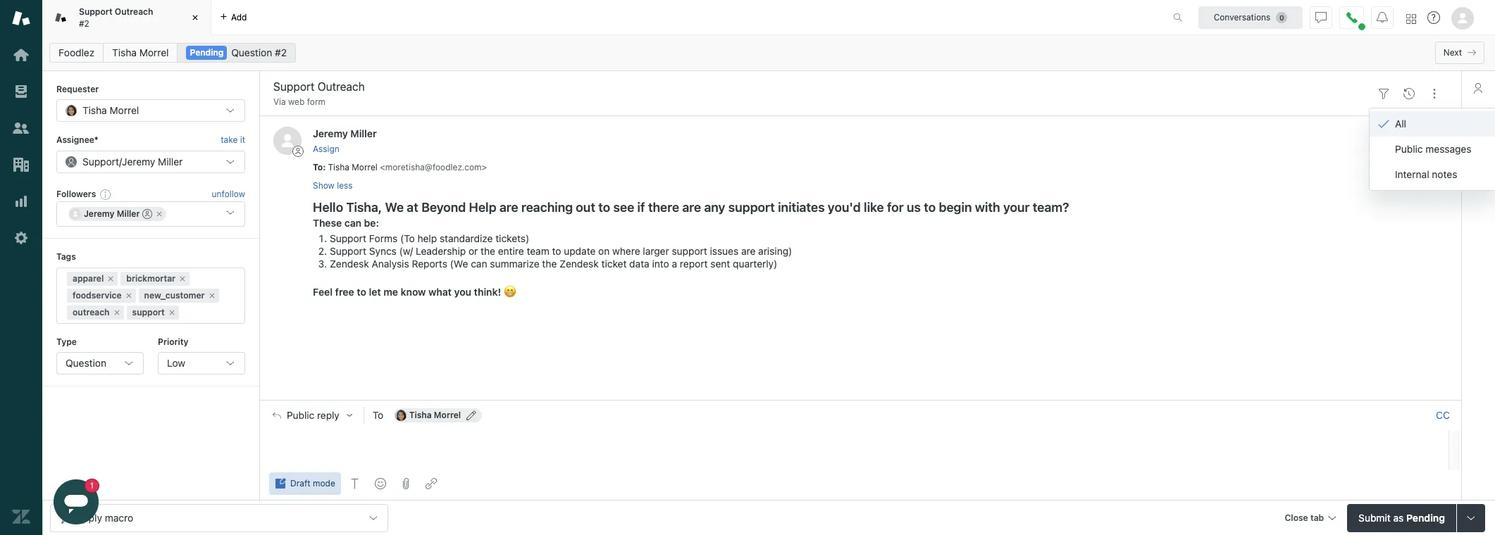 Task type: vqa. For each thing, say whether or not it's contained in the screenshot.
Type button
no



Task type: locate. For each thing, give the bounding box(es) containing it.
on
[[598, 245, 610, 257]]

jeremy for jeremy miller assign
[[313, 128, 348, 140]]

issues
[[710, 245, 739, 257]]

the right or
[[481, 245, 495, 257]]

0 horizontal spatial zendesk
[[330, 258, 369, 270]]

morrel
[[139, 47, 169, 58], [110, 105, 139, 117], [352, 162, 378, 172], [434, 410, 461, 421]]

edit user image
[[467, 411, 477, 421]]

apply macro
[[76, 512, 133, 524]]

entire
[[498, 245, 524, 257]]

tisha morrel down "requester" on the left top
[[82, 105, 139, 117]]

1 horizontal spatial question
[[231, 47, 272, 58]]

feel
[[313, 286, 333, 298]]

0 vertical spatial miller
[[351, 128, 377, 140]]

0 horizontal spatial #2
[[79, 18, 89, 29]]

requester element
[[56, 100, 245, 122]]

jeremy down info on adding followers icon
[[84, 209, 115, 219]]

tisha morrel down outreach
[[112, 47, 169, 58]]

#2 up foodlez
[[79, 18, 89, 29]]

cc
[[1436, 410, 1450, 422]]

support left outreach
[[79, 6, 113, 17]]

hello
[[313, 200, 343, 215]]

0 vertical spatial #2
[[79, 18, 89, 29]]

morrel left edit user image
[[434, 410, 461, 421]]

reporting image
[[12, 192, 30, 211]]

1 vertical spatial #2
[[275, 47, 287, 58]]

support up report
[[672, 245, 707, 257]]

secondary element
[[42, 39, 1496, 67]]

0 vertical spatial to
[[313, 162, 323, 172]]

see
[[614, 200, 634, 215]]

to
[[599, 200, 611, 215], [924, 200, 936, 215], [552, 245, 561, 257], [357, 286, 366, 298]]

remove image up foodservice
[[107, 275, 115, 283]]

public inside popup button
[[287, 410, 315, 422]]

1 vertical spatial tisha morrel
[[82, 105, 139, 117]]

any
[[704, 200, 726, 215]]

morrel up "/"
[[110, 105, 139, 117]]

question down the type
[[66, 357, 106, 369]]

foodservice
[[73, 290, 122, 301]]

knowledge image
[[1473, 113, 1484, 125]]

avatar image
[[273, 127, 302, 155]]

0 horizontal spatial miller
[[117, 209, 140, 219]]

are left any
[[682, 200, 701, 215]]

can
[[344, 217, 362, 229], [471, 258, 487, 270]]

tisha morrel right 'moretisha@foodlez.com' image
[[409, 410, 461, 421]]

less
[[337, 180, 353, 191]]

zendesk down update
[[560, 258, 599, 270]]

tisha morrel for to
[[409, 410, 461, 421]]

foodlez
[[58, 47, 95, 58]]

public left the reply
[[287, 410, 315, 422]]

0 vertical spatial public
[[1395, 143, 1423, 155]]

displays possible ticket submission types image
[[1466, 513, 1477, 524]]

hide composer image
[[855, 395, 866, 406]]

public inside menu item
[[1395, 143, 1423, 155]]

#2 up 'via'
[[275, 47, 287, 58]]

1 horizontal spatial miller
[[158, 156, 183, 168]]

format text image
[[349, 479, 361, 490]]

internal notes
[[1395, 168, 1458, 180]]

tisha inside secondary element
[[112, 47, 137, 58]]

draft
[[290, 479, 311, 489]]

add link (cmd k) image
[[426, 479, 437, 490]]

remove image for new_customer
[[208, 291, 216, 300]]

2 vertical spatial tisha morrel
[[409, 410, 461, 421]]

0 horizontal spatial support
[[132, 307, 165, 318]]

begin
[[939, 200, 972, 215]]

pending
[[190, 47, 224, 58], [1407, 512, 1445, 524]]

zendesk up free
[[330, 258, 369, 270]]

are
[[500, 200, 518, 215], [682, 200, 701, 215], [741, 245, 756, 257]]

question button
[[56, 352, 144, 375]]

miller up to : tisha morrel <moretisha@foodlez.com> on the top left of the page
[[351, 128, 377, 140]]

take it button
[[221, 133, 245, 148]]

public for public messages
[[1395, 143, 1423, 155]]

support right any
[[729, 200, 775, 215]]

1 zendesk from the left
[[330, 258, 369, 270]]

the down the team
[[542, 258, 557, 270]]

pending right 'as'
[[1407, 512, 1445, 524]]

priority
[[158, 337, 188, 347]]

to
[[313, 162, 323, 172], [373, 410, 384, 422]]

0 vertical spatial jeremy
[[313, 128, 348, 140]]

1 vertical spatial can
[[471, 258, 487, 270]]

miller for jeremy miller
[[117, 209, 140, 219]]

conversations
[[1214, 12, 1271, 22]]

where
[[613, 245, 640, 257]]

data
[[629, 258, 650, 270]]

0 horizontal spatial are
[[500, 200, 518, 215]]

2 vertical spatial support
[[132, 307, 165, 318]]

remove image for brickmortar
[[178, 275, 187, 283]]

1 horizontal spatial can
[[471, 258, 487, 270]]

support inside support outreach #2
[[79, 6, 113, 17]]

<moretisha@foodlez.com>
[[380, 162, 487, 172]]

forms
[[369, 233, 398, 245]]

tisha morrel for requester
[[82, 105, 139, 117]]

jeremy up assign
[[313, 128, 348, 140]]

tisha,
[[346, 200, 382, 215]]

1 horizontal spatial to
[[373, 410, 384, 422]]

cc button
[[1436, 410, 1450, 422]]

#2 inside support outreach #2
[[79, 18, 89, 29]]

jeremy down requester element
[[122, 156, 155, 168]]

0 horizontal spatial question
[[66, 357, 106, 369]]

what
[[428, 286, 452, 298]]

these
[[313, 217, 342, 229]]

web
[[288, 97, 305, 107]]

question for question #2
[[231, 47, 272, 58]]

question
[[231, 47, 272, 58], [66, 357, 106, 369]]

update
[[564, 245, 596, 257]]

0 vertical spatial tisha morrel
[[112, 47, 169, 58]]

as
[[1394, 512, 1404, 524]]

0 vertical spatial pending
[[190, 47, 224, 58]]

assign
[[313, 144, 339, 154]]

2 horizontal spatial jeremy
[[313, 128, 348, 140]]

support down these
[[330, 233, 366, 245]]

all menu item
[[1370, 111, 1496, 137]]

2 vertical spatial miller
[[117, 209, 140, 219]]

remove image for foodservice
[[124, 291, 133, 300]]

1 horizontal spatial zendesk
[[560, 258, 599, 270]]

(w/
[[399, 245, 413, 257]]

/
[[119, 156, 122, 168]]

jeremy inside jeremy miller assign
[[313, 128, 348, 140]]

public down thursday
[[1395, 143, 1423, 155]]

1 vertical spatial pending
[[1407, 512, 1445, 524]]

support down the assignee*
[[82, 156, 119, 168]]

0 horizontal spatial pending
[[190, 47, 224, 58]]

tisha morrel inside requester element
[[82, 105, 139, 117]]

remove image down new_customer
[[168, 308, 176, 317]]

millerjeremy500@gmail.com image
[[70, 209, 81, 220]]

jeremy inside option
[[84, 209, 115, 219]]

help
[[469, 200, 497, 215]]

1 vertical spatial support
[[672, 245, 707, 257]]

2 zendesk from the left
[[560, 258, 599, 270]]

pending down close image
[[190, 47, 224, 58]]

sent
[[711, 258, 730, 270]]

question inside the question popup button
[[66, 357, 106, 369]]

miller inside the jeremy miller option
[[117, 209, 140, 219]]

remove image up new_customer
[[178, 275, 187, 283]]

tickets)
[[496, 233, 529, 245]]

Thursday 08:26 text field
[[1384, 129, 1448, 140]]

customer context image
[[1473, 82, 1484, 94]]

2 horizontal spatial miller
[[351, 128, 377, 140]]

remove image right user is an agent icon
[[155, 210, 164, 219]]

close image
[[188, 11, 202, 25]]

at
[[407, 200, 419, 215]]

quarterly)
[[733, 258, 778, 270]]

tisha morrel inside secondary element
[[112, 47, 169, 58]]

0 horizontal spatial the
[[481, 245, 495, 257]]

organizations image
[[12, 156, 30, 174]]

to up show
[[313, 162, 323, 172]]

08:26
[[1424, 129, 1448, 140]]

support inside assignee* element
[[82, 156, 119, 168]]

1 vertical spatial to
[[373, 410, 384, 422]]

miller
[[351, 128, 377, 140], [158, 156, 183, 168], [117, 209, 140, 219]]

miller right "/"
[[158, 156, 183, 168]]

question for question
[[66, 357, 106, 369]]

remove image right new_customer
[[208, 291, 216, 300]]

messages
[[1426, 143, 1472, 155]]

question #2
[[231, 47, 287, 58]]

2 horizontal spatial are
[[741, 245, 756, 257]]

take
[[221, 135, 238, 145]]

close
[[1285, 513, 1309, 523]]

are right help
[[500, 200, 518, 215]]

1 horizontal spatial public
[[1395, 143, 1423, 155]]

(we
[[450, 258, 468, 270]]

0 vertical spatial support
[[729, 200, 775, 215]]

0 horizontal spatial jeremy
[[84, 209, 115, 219]]

to left let at the left bottom of the page
[[357, 286, 366, 298]]

can down or
[[471, 258, 487, 270]]

draft mode
[[290, 479, 335, 489]]

miller left user is an agent icon
[[117, 209, 140, 219]]

remove image
[[107, 275, 115, 283], [178, 275, 187, 283], [112, 308, 121, 317]]

button displays agent's chat status as invisible. image
[[1316, 12, 1327, 23]]

tisha down support outreach #2
[[112, 47, 137, 58]]

hello tisha, we at beyond help are reaching out to see if there are any support initiates you'd like for us to begin with your team? these can be: support forms (to help standardize tickets) support syncs (w/ leadership or the entire team to update on where larger support issues are arising) zendesk analysis reports (we can summarize the zendesk ticket data into a report sent quarterly)
[[313, 200, 1069, 270]]

1 vertical spatial public
[[287, 410, 315, 422]]

question inside secondary element
[[231, 47, 272, 58]]

to right the team
[[552, 245, 561, 257]]

remove image
[[155, 210, 164, 219], [124, 291, 133, 300], [208, 291, 216, 300], [168, 308, 176, 317]]

notifications image
[[1377, 12, 1388, 23]]

remove image for support
[[168, 308, 176, 317]]

1 horizontal spatial #2
[[275, 47, 287, 58]]

me
[[384, 286, 398, 298]]

😁️
[[504, 286, 516, 298]]

2 horizontal spatial support
[[729, 200, 775, 215]]

all
[[1395, 118, 1407, 130]]

via
[[273, 97, 286, 107]]

1 vertical spatial jeremy
[[122, 156, 155, 168]]

morrel down outreach
[[139, 47, 169, 58]]

low button
[[158, 352, 245, 375]]

miller inside jeremy miller assign
[[351, 128, 377, 140]]

analysis
[[372, 258, 409, 270]]

0 vertical spatial can
[[344, 217, 362, 229]]

know
[[401, 286, 426, 298]]

to left 'moretisha@foodlez.com' image
[[373, 410, 384, 422]]

1 vertical spatial the
[[542, 258, 557, 270]]

can left "be:"
[[344, 217, 362, 229]]

zendesk image
[[12, 508, 30, 526]]

jeremy inside assignee* element
[[122, 156, 155, 168]]

into
[[652, 258, 669, 270]]

to : tisha morrel <moretisha@foodlez.com>
[[313, 162, 487, 172]]

beyond
[[422, 200, 466, 215]]

1 horizontal spatial jeremy
[[122, 156, 155, 168]]

#2
[[79, 18, 89, 29], [275, 47, 287, 58]]

miller inside assignee* element
[[158, 156, 183, 168]]

0 horizontal spatial public
[[287, 410, 315, 422]]

add
[[231, 12, 247, 22]]

remove image right outreach
[[112, 308, 121, 317]]

outreach
[[115, 6, 153, 17]]

0 vertical spatial question
[[231, 47, 272, 58]]

tisha
[[112, 47, 137, 58], [82, 105, 107, 117], [328, 162, 350, 172], [409, 410, 432, 421]]

apps image
[[1473, 144, 1484, 156]]

:
[[323, 162, 326, 172]]

0 horizontal spatial to
[[313, 162, 323, 172]]

customers image
[[12, 119, 30, 137]]

menu
[[1369, 108, 1496, 191]]

zendesk support image
[[12, 9, 30, 27]]

requester
[[56, 84, 99, 94]]

Subject field
[[271, 78, 1369, 95]]

are up the quarterly)
[[741, 245, 756, 257]]

jeremy for jeremy miller
[[84, 209, 115, 219]]

let
[[369, 286, 381, 298]]

public messages
[[1395, 143, 1472, 155]]

jeremy miller option
[[68, 207, 167, 221]]

question down add on the top of the page
[[231, 47, 272, 58]]

add attachment image
[[400, 479, 411, 490]]

submit
[[1359, 512, 1391, 524]]

public messages menu item
[[1370, 137, 1496, 162]]

we
[[385, 200, 404, 215]]

1 horizontal spatial the
[[542, 258, 557, 270]]

2 vertical spatial jeremy
[[84, 209, 115, 219]]

brickmortar
[[126, 273, 176, 284]]

reaching
[[521, 200, 573, 215]]

remove image down brickmortar
[[124, 291, 133, 300]]

1 vertical spatial question
[[66, 357, 106, 369]]

arising)
[[758, 245, 792, 257]]

1 vertical spatial miller
[[158, 156, 183, 168]]

support down new_customer
[[132, 307, 165, 318]]

public for public reply
[[287, 410, 315, 422]]

tisha down "requester" on the left top
[[82, 105, 107, 117]]

(to
[[400, 233, 415, 245]]

tab
[[42, 0, 211, 35]]



Task type: describe. For each thing, give the bounding box(es) containing it.
next
[[1444, 47, 1462, 58]]

additional actions image
[[1362, 129, 1373, 140]]

tisha right 'moretisha@foodlez.com' image
[[409, 410, 432, 421]]

views image
[[12, 82, 30, 101]]

apply
[[76, 512, 102, 524]]

jeremy miller
[[84, 209, 140, 219]]

to right us
[[924, 200, 936, 215]]

0 vertical spatial the
[[481, 245, 495, 257]]

tab
[[1311, 513, 1324, 523]]

us
[[907, 200, 921, 215]]

internal
[[1395, 168, 1430, 180]]

conversations button
[[1199, 6, 1303, 29]]

morrel inside secondary element
[[139, 47, 169, 58]]

draft mode button
[[269, 473, 341, 495]]

show less
[[313, 180, 353, 191]]

new_customer
[[144, 290, 205, 301]]

team?
[[1033, 200, 1069, 215]]

via web form
[[273, 97, 326, 107]]

if
[[638, 200, 645, 215]]

help
[[418, 233, 437, 245]]

admin image
[[12, 229, 30, 247]]

for
[[887, 200, 904, 215]]

insert emojis image
[[375, 479, 386, 490]]

to for to
[[373, 410, 384, 422]]

close tab
[[1285, 513, 1324, 523]]

filter image
[[1379, 88, 1390, 99]]

jeremy miller link
[[313, 128, 377, 140]]

or
[[469, 245, 478, 257]]

initiates
[[778, 200, 825, 215]]

to right out
[[599, 200, 611, 215]]

#2 inside secondary element
[[275, 47, 287, 58]]

followers
[[56, 189, 96, 199]]

foodlez link
[[49, 43, 104, 63]]

syncs
[[369, 245, 397, 257]]

close tab button
[[1279, 504, 1342, 535]]

you'd
[[828, 200, 861, 215]]

add button
[[211, 0, 255, 35]]

zendesk products image
[[1407, 14, 1417, 24]]

tab containing support outreach
[[42, 0, 211, 35]]

report
[[680, 258, 708, 270]]

remove image for apparel
[[107, 275, 115, 283]]

show
[[313, 180, 335, 191]]

it
[[240, 135, 245, 145]]

assignee*
[[56, 135, 98, 145]]

to for to : tisha morrel <moretisha@foodlez.com>
[[313, 162, 323, 172]]

your
[[1004, 200, 1030, 215]]

form
[[307, 97, 326, 107]]

tisha right :
[[328, 162, 350, 172]]

unfollow button
[[212, 188, 245, 201]]

free
[[335, 286, 354, 298]]

tags
[[56, 252, 76, 262]]

tabs tab list
[[42, 0, 1159, 35]]

think!
[[474, 286, 501, 298]]

jeremy miller assign
[[313, 128, 377, 154]]

support left syncs
[[330, 245, 366, 257]]

main element
[[0, 0, 42, 536]]

reply
[[317, 410, 340, 422]]

assign button
[[313, 143, 339, 156]]

morrel up less
[[352, 162, 378, 172]]

apparel
[[73, 273, 104, 284]]

info on adding followers image
[[100, 189, 112, 200]]

with
[[975, 200, 1001, 215]]

feel free to let me know what you think! 😁️
[[313, 286, 516, 298]]

public reply button
[[260, 401, 364, 431]]

out
[[576, 200, 596, 215]]

larger
[[643, 245, 669, 257]]

standardize
[[440, 233, 493, 245]]

1 horizontal spatial support
[[672, 245, 707, 257]]

menu containing all
[[1369, 108, 1496, 191]]

remove image for outreach
[[112, 308, 121, 317]]

0 horizontal spatial can
[[344, 217, 362, 229]]

reports
[[412, 258, 447, 270]]

morrel inside requester element
[[110, 105, 139, 117]]

tisha inside requester element
[[82, 105, 107, 117]]

internal notes menu item
[[1370, 162, 1496, 187]]

support / jeremy miller
[[82, 156, 183, 168]]

type
[[56, 337, 77, 347]]

thursday
[[1384, 129, 1421, 140]]

tisha morrel link
[[103, 43, 178, 63]]

macro
[[105, 512, 133, 524]]

events image
[[1404, 88, 1415, 99]]

public reply
[[287, 410, 340, 422]]

support outreach #2
[[79, 6, 153, 29]]

get help image
[[1428, 11, 1441, 24]]

like
[[864, 200, 884, 215]]

moretisha@foodlez.com image
[[395, 410, 407, 422]]

summarize
[[490, 258, 540, 270]]

outreach
[[73, 307, 110, 318]]

assignee* element
[[56, 151, 245, 173]]

team
[[527, 245, 550, 257]]

1 horizontal spatial pending
[[1407, 512, 1445, 524]]

1 horizontal spatial are
[[682, 200, 701, 215]]

pending inside secondary element
[[190, 47, 224, 58]]

next button
[[1435, 42, 1485, 64]]

you
[[454, 286, 472, 298]]

leadership
[[416, 245, 466, 257]]

be:
[[364, 217, 379, 229]]

a
[[672, 258, 677, 270]]

ticket actions image
[[1429, 88, 1441, 99]]

followers element
[[56, 202, 245, 227]]

user is an agent image
[[143, 209, 153, 219]]

get started image
[[12, 46, 30, 64]]

miller for jeremy miller assign
[[351, 128, 377, 140]]

show less button
[[313, 180, 353, 192]]

take it
[[221, 135, 245, 145]]



